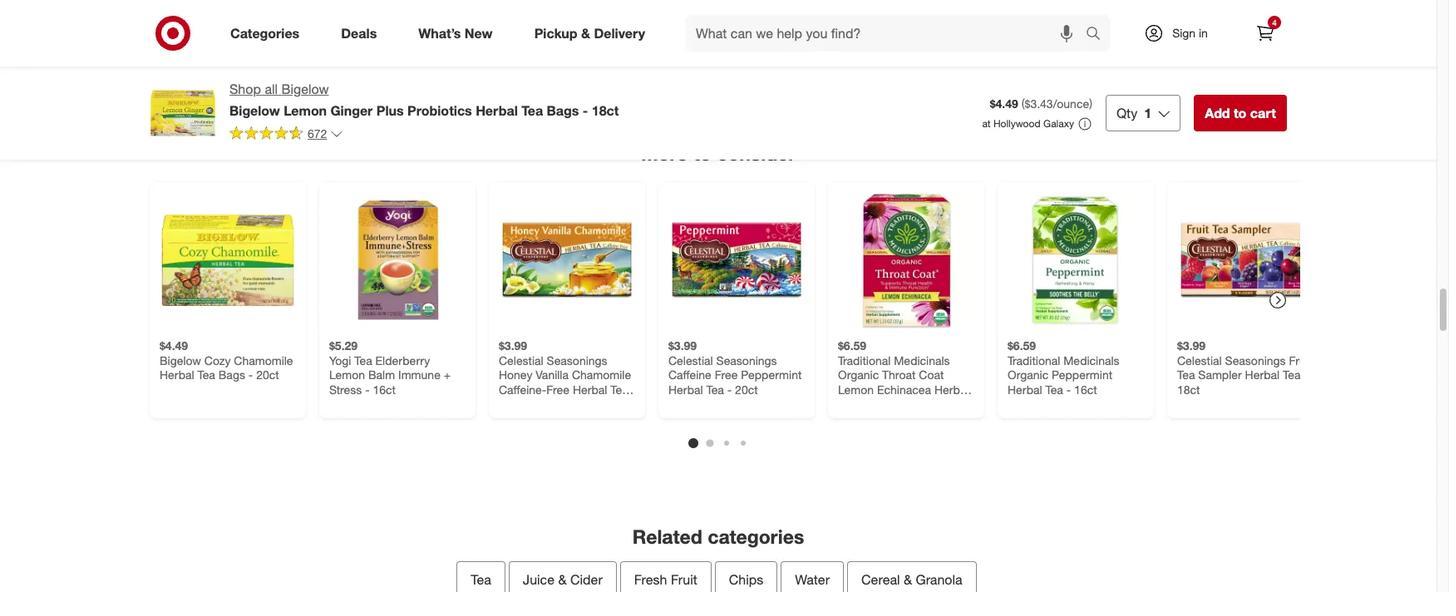 Task type: vqa. For each thing, say whether or not it's contained in the screenshot.


Task type: describe. For each thing, give the bounding box(es) containing it.
consider
[[717, 141, 796, 165]]

$4.49 for $4.49 bigelow cozy chamomile herbal tea bags - 20ct
[[160, 338, 188, 352]]

sign in
[[1173, 26, 1208, 40]]

at hollywood galaxy
[[983, 117, 1074, 130]]

1 vertical spatial cart
[[1251, 105, 1277, 121]]

traditional medicinals organic peppermint herbal tea - 16ct image
[[1008, 192, 1144, 328]]

traditional medicinals organic throat coat lemon echinacea herbal tea - 16ct image
[[838, 192, 975, 328]]

delivery
[[594, 25, 645, 41]]

$3.99 for $3.99 celestial seasonings honey vanilla chamomile caffeine-free herbal tea - 20ct
[[499, 338, 527, 352]]

subtotal: $20.86 (4 items)
[[557, 26, 737, 46]]

plus
[[377, 102, 404, 119]]

probiotics
[[408, 102, 472, 119]]

at
[[983, 117, 991, 130]]

$3.99 for $3.99 celestial seasonings fruit tea sampler herbal tea - 18ct
[[1178, 338, 1206, 352]]

16ct inside $6.59 traditional medicinals organic peppermint herbal tea - 16ct
[[1075, 382, 1098, 396]]

free inside $3.99 celestial seasonings honey vanilla chamomile caffeine-free herbal tea - 20ct
[[547, 382, 570, 396]]

caffeine
[[669, 367, 712, 381]]

items)
[[695, 26, 737, 46]]

more
[[641, 141, 688, 165]]

what's
[[419, 25, 461, 41]]

traditional for throat
[[838, 353, 891, 367]]

4 link
[[1248, 15, 1284, 52]]

categories
[[230, 25, 300, 41]]

$3.99 celestial seasonings caffeine free peppermint herbal tea - 20ct
[[669, 338, 802, 396]]

herbal inside shop all bigelow bigelow lemon ginger plus probiotics herbal tea bags - 18ct
[[476, 102, 518, 119]]

lemon for bigelow
[[284, 102, 327, 119]]

celestial for free
[[669, 353, 713, 367]]

qty
[[1117, 105, 1138, 121]]

deals link
[[327, 15, 398, 52]]

1 horizontal spatial bigelow
[[230, 102, 280, 119]]

water link
[[781, 562, 844, 592]]

tea inside $5.29 yogi tea elderberry lemon balm immune + stress - 16ct
[[355, 353, 372, 367]]

shop all bigelow bigelow lemon ginger plus probiotics herbal tea bags - 18ct
[[230, 81, 619, 119]]

4 inside 4 link
[[1273, 17, 1277, 27]]

add to cart button
[[1194, 95, 1287, 131]]

all for shop
[[265, 81, 278, 97]]

throat
[[882, 367, 916, 381]]

sampler
[[1199, 367, 1242, 381]]

tea inside $3.99 celestial seasonings caffeine free peppermint herbal tea - 20ct
[[706, 382, 724, 396]]

celestial seasonings honey vanilla chamomile caffeine-free herbal tea - 20ct image
[[499, 192, 635, 328]]

balm
[[368, 367, 395, 381]]

chamomile inside $3.99 celestial seasonings honey vanilla chamomile caffeine-free herbal tea - 20ct
[[572, 367, 631, 381]]

herbal inside $4.49 bigelow cozy chamomile herbal tea bags - 20ct
[[160, 367, 194, 381]]

- inside shop all bigelow bigelow lemon ginger plus probiotics herbal tea bags - 18ct
[[583, 102, 588, 119]]

$3.99 celestial seasonings fruit tea sampler herbal tea - 18ct
[[1178, 338, 1313, 396]]

672
[[308, 126, 327, 140]]

lemon for tea
[[329, 367, 365, 381]]

honey
[[499, 367, 533, 381]]

bags inside shop all bigelow bigelow lemon ginger plus probiotics herbal tea bags - 18ct
[[547, 102, 579, 119]]

20ct inside $4.49 bigelow cozy chamomile herbal tea bags - 20ct
[[256, 367, 279, 381]]

related
[[633, 524, 703, 548]]

& for pickup
[[581, 25, 590, 41]]

echinacea
[[877, 382, 931, 396]]

pickup
[[534, 25, 578, 41]]

herbal inside $3.99 celestial seasonings honey vanilla chamomile caffeine-free herbal tea - 20ct
[[573, 382, 608, 396]]

ginger
[[331, 102, 373, 119]]

What can we help you find? suggestions appear below search field
[[686, 15, 1090, 52]]

yogi
[[329, 353, 351, 367]]

chamomile inside $4.49 bigelow cozy chamomile herbal tea bags - 20ct
[[234, 353, 293, 367]]

categories
[[708, 524, 804, 548]]

$20.86
[[625, 26, 673, 46]]

$6.59 traditional medicinals organic peppermint herbal tea - 16ct
[[1008, 338, 1120, 396]]

celestial for tea
[[1178, 353, 1222, 367]]

pickup & delivery
[[534, 25, 645, 41]]

(
[[1022, 97, 1025, 111]]

- inside $3.99 celestial seasonings honey vanilla chamomile caffeine-free herbal tea - 20ct
[[499, 396, 504, 411]]

$4.49 for $4.49 ( $3.43 /ounce )
[[990, 97, 1019, 111]]

caffeine-
[[499, 382, 547, 396]]

18ct inside $3.99 celestial seasonings fruit tea sampler herbal tea - 18ct
[[1178, 382, 1201, 396]]

- inside $3.99 celestial seasonings caffeine free peppermint herbal tea - 20ct
[[728, 382, 732, 396]]

tea inside $6.59 traditional medicinals organic peppermint herbal tea - 16ct
[[1046, 382, 1064, 396]]

fresh
[[634, 572, 667, 588]]

chips link
[[715, 562, 778, 592]]

organic for lemon
[[838, 367, 879, 381]]

organic for tea
[[1008, 367, 1049, 381]]

elderberry
[[376, 353, 430, 367]]

& for juice
[[558, 572, 567, 588]]

fresh fruit link
[[620, 562, 712, 592]]

galaxy
[[1044, 117, 1074, 130]]

sign
[[1173, 26, 1196, 40]]

20ct inside $3.99 celestial seasonings honey vanilla chamomile caffeine-free herbal tea - 20ct
[[507, 396, 530, 411]]

subtotal:
[[557, 26, 621, 46]]

add all 4 to cart
[[768, 28, 869, 45]]

hollywood
[[994, 117, 1041, 130]]

sign in link
[[1130, 15, 1234, 52]]

all for add
[[797, 28, 812, 45]]

yogi tea elderberry lemon balm immune + stress - 16ct image
[[329, 192, 466, 328]]

celestial for vanilla
[[499, 353, 544, 367]]

juice & cider link
[[509, 562, 617, 592]]

cereal
[[862, 572, 900, 588]]

tea link
[[457, 562, 506, 592]]

cozy
[[204, 353, 231, 367]]

lemon inside $6.59 traditional medicinals organic throat coat lemon echinacea herbal tea - 16ct
[[838, 382, 874, 396]]

celestial seasonings caffeine free peppermint herbal tea - 20ct image
[[669, 192, 805, 328]]

bigelow inside $4.49 bigelow cozy chamomile herbal tea bags - 20ct
[[160, 353, 201, 367]]

& for cereal
[[904, 572, 912, 588]]

tea inside shop all bigelow bigelow lemon ginger plus probiotics herbal tea bags - 18ct
[[522, 102, 543, 119]]

0 horizontal spatial cart
[[843, 28, 869, 45]]

search button
[[1079, 15, 1119, 55]]

vanilla
[[536, 367, 569, 381]]

)
[[1090, 97, 1093, 111]]



Task type: locate. For each thing, give the bounding box(es) containing it.
2 traditional from the left
[[1008, 353, 1061, 367]]

0 vertical spatial cart
[[843, 28, 869, 45]]

$4.49 bigelow cozy chamomile herbal tea bags - 20ct
[[160, 338, 293, 381]]

qty 1
[[1117, 105, 1152, 121]]

2 celestial from the left
[[669, 353, 713, 367]]

seasonings for peppermint
[[717, 353, 777, 367]]

2 horizontal spatial 16ct
[[1075, 382, 1098, 396]]

2 horizontal spatial $3.99
[[1178, 338, 1206, 352]]

2 vertical spatial to
[[693, 141, 712, 165]]

lemon up stress
[[329, 367, 365, 381]]

cereal & granola
[[862, 572, 963, 588]]

0 horizontal spatial traditional
[[838, 353, 891, 367]]

3 seasonings from the left
[[1226, 353, 1286, 367]]

traditional inside $6.59 traditional medicinals organic peppermint herbal tea - 16ct
[[1008, 353, 1061, 367]]

celestial up caffeine
[[669, 353, 713, 367]]

0 horizontal spatial fruit
[[671, 572, 698, 588]]

(4
[[677, 26, 690, 46]]

/ounce
[[1053, 97, 1090, 111]]

1 vertical spatial free
[[547, 382, 570, 396]]

add
[[768, 28, 793, 45], [1205, 105, 1231, 121]]

4
[[1273, 17, 1277, 27], [815, 28, 823, 45]]

$5.29
[[329, 338, 358, 352]]

1 vertical spatial all
[[265, 81, 278, 97]]

0 vertical spatial free
[[715, 367, 738, 381]]

$6.59 inside $6.59 traditional medicinals organic throat coat lemon echinacea herbal tea - 16ct
[[838, 338, 867, 352]]

add for add to cart
[[1205, 105, 1231, 121]]

$6.59 for $6.59 traditional medicinals organic peppermint herbal tea - 16ct
[[1008, 338, 1036, 352]]

$6.59
[[838, 338, 867, 352], [1008, 338, 1036, 352]]

& inside 'link'
[[581, 25, 590, 41]]

- inside $4.49 bigelow cozy chamomile herbal tea bags - 20ct
[[249, 367, 253, 381]]

1 horizontal spatial bags
[[547, 102, 579, 119]]

18ct down sampler
[[1178, 382, 1201, 396]]

0 horizontal spatial bags
[[219, 367, 245, 381]]

lemon inside shop all bigelow bigelow lemon ginger plus probiotics herbal tea bags - 18ct
[[284, 102, 327, 119]]

1 horizontal spatial fruit
[[1290, 353, 1313, 367]]

to
[[827, 28, 839, 45], [1234, 105, 1247, 121], [693, 141, 712, 165]]

search
[[1079, 26, 1119, 43]]

bigelow down shop
[[230, 102, 280, 119]]

0 vertical spatial lemon
[[284, 102, 327, 119]]

1 horizontal spatial $6.59
[[1008, 338, 1036, 352]]

bags down pickup
[[547, 102, 579, 119]]

1 vertical spatial add
[[1205, 105, 1231, 121]]

-
[[583, 102, 588, 119], [249, 367, 253, 381], [1304, 367, 1309, 381], [365, 382, 370, 396], [728, 382, 732, 396], [1067, 382, 1071, 396], [499, 396, 504, 411], [859, 396, 864, 411]]

$3.43
[[1025, 97, 1053, 111]]

0 horizontal spatial &
[[558, 572, 567, 588]]

2 horizontal spatial celestial
[[1178, 353, 1222, 367]]

1 horizontal spatial medicinals
[[1064, 353, 1120, 367]]

0 horizontal spatial $6.59
[[838, 338, 867, 352]]

tea inside $3.99 celestial seasonings honey vanilla chamomile caffeine-free herbal tea - 20ct
[[611, 382, 629, 396]]

medicinals for peppermint
[[1064, 353, 1120, 367]]

0 horizontal spatial medicinals
[[894, 353, 950, 367]]

20ct
[[256, 367, 279, 381], [735, 382, 758, 396], [507, 396, 530, 411]]

1 vertical spatial $4.49
[[160, 338, 188, 352]]

medicinals inside $6.59 traditional medicinals organic throat coat lemon echinacea herbal tea - 16ct
[[894, 353, 950, 367]]

all
[[797, 28, 812, 45], [265, 81, 278, 97]]

bags down cozy
[[219, 367, 245, 381]]

&
[[581, 25, 590, 41], [558, 572, 567, 588], [904, 572, 912, 588]]

traditional inside $6.59 traditional medicinals organic throat coat lemon echinacea herbal tea - 16ct
[[838, 353, 891, 367]]

1 horizontal spatial peppermint
[[1052, 367, 1113, 381]]

0 vertical spatial all
[[797, 28, 812, 45]]

in
[[1199, 26, 1208, 40]]

0 horizontal spatial $4.49
[[160, 338, 188, 352]]

seasonings for chamomile
[[547, 353, 608, 367]]

1 vertical spatial fruit
[[671, 572, 698, 588]]

0 vertical spatial $4.49
[[990, 97, 1019, 111]]

organic inside $6.59 traditional medicinals organic throat coat lemon echinacea herbal tea - 16ct
[[838, 367, 879, 381]]

1 organic from the left
[[838, 367, 879, 381]]

1 horizontal spatial 18ct
[[1178, 382, 1201, 396]]

2 medicinals from the left
[[1064, 353, 1120, 367]]

traditional
[[838, 353, 891, 367], [1008, 353, 1061, 367]]

$3.99 inside $3.99 celestial seasonings caffeine free peppermint herbal tea - 20ct
[[669, 338, 697, 352]]

celestial inside $3.99 celestial seasonings honey vanilla chamomile caffeine-free herbal tea - 20ct
[[499, 353, 544, 367]]

1 $3.99 from the left
[[499, 338, 527, 352]]

$3.99
[[499, 338, 527, 352], [669, 338, 697, 352], [1178, 338, 1206, 352]]

18ct down the subtotal:
[[592, 102, 619, 119]]

0 horizontal spatial 18ct
[[592, 102, 619, 119]]

0 horizontal spatial 16ct
[[373, 382, 396, 396]]

herbal inside $6.59 traditional medicinals organic throat coat lemon echinacea herbal tea - 16ct
[[935, 382, 969, 396]]

new
[[465, 25, 493, 41]]

$3.99 inside $3.99 celestial seasonings honey vanilla chamomile caffeine-free herbal tea - 20ct
[[499, 338, 527, 352]]

0 horizontal spatial bigelow
[[160, 353, 201, 367]]

to inside add all 4 to cart button
[[827, 28, 839, 45]]

2 $6.59 from the left
[[1008, 338, 1036, 352]]

celestial inside $3.99 celestial seasonings fruit tea sampler herbal tea - 18ct
[[1178, 353, 1222, 367]]

& right cereal
[[904, 572, 912, 588]]

juice & cider
[[523, 572, 603, 588]]

0 vertical spatial 18ct
[[592, 102, 619, 119]]

traditional for peppermint
[[1008, 353, 1061, 367]]

1 horizontal spatial $4.49
[[990, 97, 1019, 111]]

add right 1
[[1205, 105, 1231, 121]]

celestial up honey
[[499, 353, 544, 367]]

1 traditional from the left
[[838, 353, 891, 367]]

fruit inside $3.99 celestial seasonings fruit tea sampler herbal tea - 18ct
[[1290, 353, 1313, 367]]

peppermint
[[741, 367, 802, 381], [1052, 367, 1113, 381]]

2 horizontal spatial &
[[904, 572, 912, 588]]

1 vertical spatial to
[[1234, 105, 1247, 121]]

$3.99 celestial seasonings honey vanilla chamomile caffeine-free herbal tea - 20ct
[[499, 338, 631, 411]]

chips
[[729, 572, 764, 588]]

cart
[[843, 28, 869, 45], [1251, 105, 1277, 121]]

bigelow up '672'
[[282, 81, 329, 97]]

16ct inside $6.59 traditional medicinals organic throat coat lemon echinacea herbal tea - 16ct
[[867, 396, 890, 411]]

stress
[[329, 382, 362, 396]]

0 horizontal spatial celestial
[[499, 353, 544, 367]]

what's new link
[[404, 15, 514, 52]]

18ct inside shop all bigelow bigelow lemon ginger plus probiotics herbal tea bags - 18ct
[[592, 102, 619, 119]]

image of bigelow lemon ginger plus probiotics herbal tea bags - 18ct image
[[150, 80, 216, 146]]

cider
[[570, 572, 603, 588]]

16ct inside $5.29 yogi tea elderberry lemon balm immune + stress - 16ct
[[373, 382, 396, 396]]

free
[[715, 367, 738, 381], [547, 382, 570, 396]]

$6.59 inside $6.59 traditional medicinals organic peppermint herbal tea - 16ct
[[1008, 338, 1036, 352]]

medicinals
[[894, 353, 950, 367], [1064, 353, 1120, 367]]

1 horizontal spatial chamomile
[[572, 367, 631, 381]]

seasonings inside $3.99 celestial seasonings fruit tea sampler herbal tea - 18ct
[[1226, 353, 1286, 367]]

medicinals for throat
[[894, 353, 950, 367]]

0 horizontal spatial to
[[693, 141, 712, 165]]

1 vertical spatial lemon
[[329, 367, 365, 381]]

0 horizontal spatial seasonings
[[547, 353, 608, 367]]

tea
[[522, 102, 543, 119], [355, 353, 372, 367], [197, 367, 215, 381], [1178, 367, 1195, 381], [1283, 367, 1301, 381], [611, 382, 629, 396], [706, 382, 724, 396], [1046, 382, 1064, 396], [838, 396, 856, 411], [471, 572, 491, 588]]

$4.49
[[990, 97, 1019, 111], [160, 338, 188, 352]]

0 vertical spatial to
[[827, 28, 839, 45]]

1 horizontal spatial traditional
[[1008, 353, 1061, 367]]

3 $3.99 from the left
[[1178, 338, 1206, 352]]

free inside $3.99 celestial seasonings caffeine free peppermint herbal tea - 20ct
[[715, 367, 738, 381]]

1 horizontal spatial seasonings
[[717, 353, 777, 367]]

1 horizontal spatial free
[[715, 367, 738, 381]]

1 horizontal spatial lemon
[[329, 367, 365, 381]]

organic inside $6.59 traditional medicinals organic peppermint herbal tea - 16ct
[[1008, 367, 1049, 381]]

granola
[[916, 572, 963, 588]]

add all 4 to cart button
[[757, 18, 880, 55]]

+
[[444, 367, 451, 381]]

medicinals inside $6.59 traditional medicinals organic peppermint herbal tea - 16ct
[[1064, 353, 1120, 367]]

0 horizontal spatial organic
[[838, 367, 879, 381]]

0 vertical spatial bags
[[547, 102, 579, 119]]

tea inside $4.49 bigelow cozy chamomile herbal tea bags - 20ct
[[197, 367, 215, 381]]

$4.49 ( $3.43 /ounce )
[[990, 97, 1093, 111]]

lemon
[[284, 102, 327, 119], [329, 367, 365, 381], [838, 382, 874, 396]]

$3.99 up honey
[[499, 338, 527, 352]]

& right juice
[[558, 572, 567, 588]]

0 vertical spatial bigelow
[[282, 81, 329, 97]]

$6.59 for $6.59 traditional medicinals organic throat coat lemon echinacea herbal tea - 16ct
[[838, 338, 867, 352]]

2 $3.99 from the left
[[669, 338, 697, 352]]

herbal inside $3.99 celestial seasonings fruit tea sampler herbal tea - 18ct
[[1246, 367, 1280, 381]]

0 horizontal spatial 20ct
[[256, 367, 279, 381]]

organic
[[838, 367, 879, 381], [1008, 367, 1049, 381]]

fruit
[[1290, 353, 1313, 367], [671, 572, 698, 588]]

coat
[[919, 367, 944, 381]]

1 horizontal spatial add
[[1205, 105, 1231, 121]]

bags inside $4.49 bigelow cozy chamomile herbal tea bags - 20ct
[[219, 367, 245, 381]]

$3.99 up caffeine
[[669, 338, 697, 352]]

1 horizontal spatial 16ct
[[867, 396, 890, 411]]

2 seasonings from the left
[[717, 353, 777, 367]]

related categories
[[633, 524, 804, 548]]

- inside $6.59 traditional medicinals organic throat coat lemon echinacea herbal tea - 16ct
[[859, 396, 864, 411]]

chamomile right cozy
[[234, 353, 293, 367]]

0 vertical spatial fruit
[[1290, 353, 1313, 367]]

1 vertical spatial bags
[[219, 367, 245, 381]]

20ct inside $3.99 celestial seasonings caffeine free peppermint herbal tea - 20ct
[[735, 382, 758, 396]]

chamomile
[[234, 353, 293, 367], [572, 367, 631, 381]]

672 link
[[230, 125, 344, 145]]

fresh fruit
[[634, 572, 698, 588]]

$6.59 traditional medicinals organic throat coat lemon echinacea herbal tea - 16ct
[[838, 338, 969, 411]]

- inside $5.29 yogi tea elderberry lemon balm immune + stress - 16ct
[[365, 382, 370, 396]]

$5.29 yogi tea elderberry lemon balm immune + stress - 16ct
[[329, 338, 451, 396]]

add for add all 4 to cart
[[768, 28, 793, 45]]

$4.49 inside $4.49 bigelow cozy chamomile herbal tea bags - 20ct
[[160, 338, 188, 352]]

all inside shop all bigelow bigelow lemon ginger plus probiotics herbal tea bags - 18ct
[[265, 81, 278, 97]]

celestial
[[499, 353, 544, 367], [669, 353, 713, 367], [1178, 353, 1222, 367]]

1 vertical spatial 18ct
[[1178, 382, 1201, 396]]

deals
[[341, 25, 377, 41]]

1 peppermint from the left
[[741, 367, 802, 381]]

1 medicinals from the left
[[894, 353, 950, 367]]

cereal & granola link
[[847, 562, 977, 592]]

immune
[[398, 367, 441, 381]]

0 horizontal spatial all
[[265, 81, 278, 97]]

2 horizontal spatial 20ct
[[735, 382, 758, 396]]

2 organic from the left
[[1008, 367, 1049, 381]]

more to consider
[[641, 141, 796, 165]]

lemon inside $5.29 yogi tea elderberry lemon balm immune + stress - 16ct
[[329, 367, 365, 381]]

peppermint inside $3.99 celestial seasonings caffeine free peppermint herbal tea - 20ct
[[741, 367, 802, 381]]

1 horizontal spatial organic
[[1008, 367, 1049, 381]]

1 celestial from the left
[[499, 353, 544, 367]]

$3.99 for $3.99 celestial seasonings caffeine free peppermint herbal tea - 20ct
[[669, 338, 697, 352]]

1 horizontal spatial cart
[[1251, 105, 1277, 121]]

add right "items)"
[[768, 28, 793, 45]]

lemon left echinacea
[[838, 382, 874, 396]]

1 seasonings from the left
[[547, 353, 608, 367]]

1 horizontal spatial 20ct
[[507, 396, 530, 411]]

- inside $6.59 traditional medicinals organic peppermint herbal tea - 16ct
[[1067, 382, 1071, 396]]

add to cart
[[1205, 105, 1277, 121]]

1 horizontal spatial all
[[797, 28, 812, 45]]

shop
[[230, 81, 261, 97]]

water
[[795, 572, 830, 588]]

free down vanilla
[[547, 382, 570, 396]]

all inside button
[[797, 28, 812, 45]]

1 horizontal spatial 4
[[1273, 17, 1277, 27]]

what's new
[[419, 25, 493, 41]]

bigelow cozy chamomile herbal tea bags - 20ct image
[[160, 192, 296, 328]]

juice
[[523, 572, 555, 588]]

0 horizontal spatial 4
[[815, 28, 823, 45]]

16ct
[[373, 382, 396, 396], [1075, 382, 1098, 396], [867, 396, 890, 411]]

celestial inside $3.99 celestial seasonings caffeine free peppermint herbal tea - 20ct
[[669, 353, 713, 367]]

bigelow left cozy
[[160, 353, 201, 367]]

herbal
[[476, 102, 518, 119], [160, 367, 194, 381], [1246, 367, 1280, 381], [573, 382, 608, 396], [669, 382, 703, 396], [935, 382, 969, 396], [1008, 382, 1043, 396]]

18ct
[[592, 102, 619, 119], [1178, 382, 1201, 396]]

0 horizontal spatial lemon
[[284, 102, 327, 119]]

herbal inside $3.99 celestial seasonings caffeine free peppermint herbal tea - 20ct
[[669, 382, 703, 396]]

& right pickup
[[581, 25, 590, 41]]

1 vertical spatial bigelow
[[230, 102, 280, 119]]

0 horizontal spatial add
[[768, 28, 793, 45]]

1 horizontal spatial celestial
[[669, 353, 713, 367]]

chamomile right vanilla
[[572, 367, 631, 381]]

0 horizontal spatial peppermint
[[741, 367, 802, 381]]

herbal inside $6.59 traditional medicinals organic peppermint herbal tea - 16ct
[[1008, 382, 1043, 396]]

pickup & delivery link
[[520, 15, 666, 52]]

categories link
[[216, 15, 320, 52]]

to inside add to cart button
[[1234, 105, 1247, 121]]

to for add to cart
[[1234, 105, 1247, 121]]

seasonings inside $3.99 celestial seasonings caffeine free peppermint herbal tea - 20ct
[[717, 353, 777, 367]]

$3.99 up sampler
[[1178, 338, 1206, 352]]

to for more to consider
[[693, 141, 712, 165]]

2 horizontal spatial bigelow
[[282, 81, 329, 97]]

celestial up sampler
[[1178, 353, 1222, 367]]

3 celestial from the left
[[1178, 353, 1222, 367]]

seasonings for sampler
[[1226, 353, 1286, 367]]

2 vertical spatial lemon
[[838, 382, 874, 396]]

lemon up '672'
[[284, 102, 327, 119]]

$3.99 inside $3.99 celestial seasonings fruit tea sampler herbal tea - 18ct
[[1178, 338, 1206, 352]]

seasonings
[[547, 353, 608, 367], [717, 353, 777, 367], [1226, 353, 1286, 367]]

0 horizontal spatial free
[[547, 382, 570, 396]]

2 horizontal spatial lemon
[[838, 382, 874, 396]]

seasonings inside $3.99 celestial seasonings honey vanilla chamomile caffeine-free herbal tea - 20ct
[[547, 353, 608, 367]]

2 horizontal spatial to
[[1234, 105, 1247, 121]]

2 peppermint from the left
[[1052, 367, 1113, 381]]

1
[[1145, 105, 1152, 121]]

free right caffeine
[[715, 367, 738, 381]]

1 horizontal spatial $3.99
[[669, 338, 697, 352]]

0 horizontal spatial $3.99
[[499, 338, 527, 352]]

- inside $3.99 celestial seasonings fruit tea sampler herbal tea - 18ct
[[1304, 367, 1309, 381]]

tea inside $6.59 traditional medicinals organic throat coat lemon echinacea herbal tea - 16ct
[[838, 396, 856, 411]]

celestial seasonings fruit tea sampler herbal tea - 18ct image
[[1178, 192, 1314, 328]]

1 $6.59 from the left
[[838, 338, 867, 352]]

bigelow
[[282, 81, 329, 97], [230, 102, 280, 119], [160, 353, 201, 367]]

0 horizontal spatial chamomile
[[234, 353, 293, 367]]

1 horizontal spatial &
[[581, 25, 590, 41]]

1 horizontal spatial to
[[827, 28, 839, 45]]

0 vertical spatial add
[[768, 28, 793, 45]]

peppermint inside $6.59 traditional medicinals organic peppermint herbal tea - 16ct
[[1052, 367, 1113, 381]]

4 inside add all 4 to cart button
[[815, 28, 823, 45]]

2 horizontal spatial seasonings
[[1226, 353, 1286, 367]]

2 vertical spatial bigelow
[[160, 353, 201, 367]]



